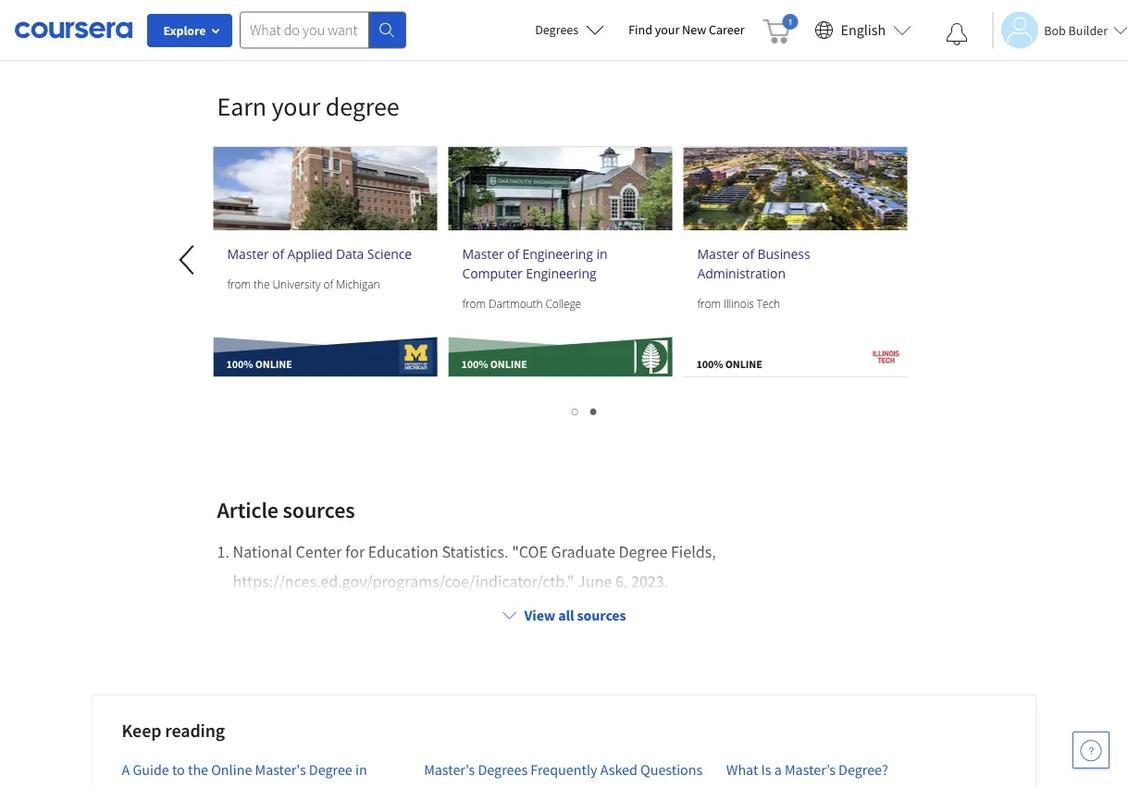 Task type: describe. For each thing, give the bounding box(es) containing it.
bob
[[1044, 22, 1066, 38]]

from for master of engineering in computer engineering
[[462, 296, 486, 311]]

builder
[[1069, 22, 1108, 38]]

master of engineering in computer engineering
[[462, 245, 608, 282]]

master of applied data science link
[[227, 244, 424, 264]]

your
[[655, 21, 680, 38]]

degrees button
[[520, 9, 619, 50]]

your
[[272, 90, 321, 123]]

computer inside a guide to the online master's degree in computer science
[[122, 783, 184, 788]]

keep
[[122, 720, 161, 743]]

1 vertical spatial illinois tech image
[[870, 341, 903, 374]]

michigan
[[336, 276, 380, 292]]

explore
[[163, 22, 206, 39]]

questions
[[641, 761, 703, 780]]

the inside a guide to the online master's degree in computer science
[[188, 761, 208, 780]]

keep reading
[[122, 720, 225, 743]]

asked
[[601, 761, 638, 780]]

0 horizontal spatial sources
[[283, 496, 355, 524]]

earn your degree carousel element
[[0, 34, 998, 434]]

career
[[709, 21, 745, 38]]

1 for 1 .
[[217, 542, 225, 563]]

is
[[762, 761, 772, 780]]

100% online for master of engineering in computer engineering
[[462, 357, 527, 371]]

find your new career
[[629, 21, 745, 38]]

master's inside master's degrees frequently asked questions (faq)
[[424, 761, 475, 780]]

0 vertical spatial degree
[[326, 90, 400, 123]]

applied
[[288, 245, 333, 263]]

science inside the master of applied data science "link"
[[367, 245, 412, 263]]

a guide to the online master's degree in computer science link
[[122, 761, 367, 788]]

master for master of engineering in computer engineering
[[462, 245, 504, 263]]

(faq)
[[424, 783, 458, 788]]

sources inside dropdown button
[[577, 606, 626, 625]]

degree inside a guide to the online master's degree in computer science
[[309, 761, 353, 780]]

100% for master of business administration
[[697, 357, 723, 371]]

degrees inside 'degrees' dropdown button
[[535, 21, 579, 38]]

100% for master of engineering in computer engineering
[[462, 357, 488, 371]]

https://nces.ed.gov/programs/coe/indicator/ctb."
[[233, 572, 574, 593]]

administration
[[698, 265, 786, 282]]

online for science
[[255, 357, 292, 371]]

degree inside list item
[[619, 542, 668, 563]]

master's inside a guide to the online master's degree in computer science
[[255, 761, 306, 780]]

business
[[758, 245, 811, 263]]

a
[[775, 761, 782, 780]]

national center for education statistics. " coe graduate degree fields
[[233, 542, 712, 563]]

master's
[[785, 761, 836, 780]]

bob builder
[[1044, 22, 1108, 38]]

online for computer
[[490, 357, 527, 371]]

computer inside master of engineering in computer engineering
[[462, 265, 523, 282]]

of left michigan
[[324, 276, 333, 292]]

0 vertical spatial dartmouth college image
[[449, 147, 673, 231]]

illinois
[[724, 296, 754, 311]]

for
[[345, 542, 365, 563]]

.
[[225, 542, 230, 563]]

science inside a guide to the online master's degree in computer science
[[187, 783, 235, 788]]

1 for 1
[[572, 399, 581, 423]]

english button
[[808, 0, 920, 60]]

reading
[[165, 720, 225, 743]]

of for business
[[743, 245, 755, 263]]

list inside earn your degree carousel element
[[217, 397, 911, 425]]

3 online from the left
[[726, 357, 763, 371]]

view all sources
[[524, 606, 626, 625]]

article
[[217, 496, 279, 524]]

list item containing 1
[[217, 538, 911, 597]]

coursera image
[[15, 15, 132, 45]]

0 vertical spatial engineering
[[523, 245, 593, 263]]

2023.
[[631, 572, 669, 593]]

master's degrees frequently asked questions (faq)
[[424, 761, 703, 788]]

coe graduate degree fields link
[[519, 542, 712, 563]]

what is a master's degree? link
[[727, 761, 888, 780]]

100% online for master of applied data science
[[226, 357, 292, 371]]

shopping cart: 1 item image
[[763, 14, 799, 44]]

master of engineering in computer engineering link
[[462, 244, 659, 283]]

0 horizontal spatial from
[[227, 276, 251, 292]]



Task type: vqa. For each thing, say whether or not it's contained in the screenshot.
bottommost "Dartmouth College" Image
yes



Task type: locate. For each thing, give the bounding box(es) containing it.
online down illinois
[[726, 357, 763, 371]]

illinois tech image
[[684, 147, 908, 231], [870, 341, 903, 374]]

100% online down from illinois tech
[[697, 357, 763, 371]]

0 vertical spatial sources
[[283, 496, 355, 524]]

of for engineering
[[507, 245, 519, 263]]

master inside master of business administration
[[698, 245, 739, 263]]

1 left national at the bottom of page
[[217, 542, 225, 563]]

0 horizontal spatial master's
[[255, 761, 306, 780]]

degrees
[[535, 21, 579, 38], [478, 761, 528, 780]]

tech
[[757, 296, 781, 311]]

1 horizontal spatial sources
[[577, 606, 626, 625]]

0 vertical spatial science
[[367, 245, 412, 263]]

1 vertical spatial the
[[188, 761, 208, 780]]

1 master from the left
[[227, 245, 269, 263]]

1 vertical spatial degree
[[619, 542, 668, 563]]

from left illinois
[[698, 296, 721, 311]]

of inside "link"
[[272, 245, 284, 263]]

degree?
[[839, 761, 888, 780]]

1 horizontal spatial the
[[254, 276, 270, 292]]

master right previous slide icon on the top of the page
[[227, 245, 269, 263]]

1 vertical spatial engineering
[[526, 265, 597, 282]]

engineering
[[523, 245, 593, 263], [526, 265, 597, 282]]

of
[[272, 245, 284, 263], [507, 245, 519, 263], [743, 245, 755, 263], [324, 276, 333, 292]]

0 vertical spatial 1
[[572, 399, 581, 423]]

0 horizontal spatial 100%
[[226, 357, 253, 371]]

100%
[[226, 357, 253, 371], [462, 357, 488, 371], [697, 357, 723, 371]]

2 button
[[585, 397, 604, 425]]

6,
[[616, 572, 628, 593]]

2 vertical spatial degree
[[309, 761, 353, 780]]

master
[[227, 245, 269, 263], [462, 245, 504, 263], [698, 245, 739, 263]]

dartmouth college image
[[449, 147, 673, 231], [635, 341, 668, 374]]

2 master's from the left
[[424, 761, 475, 780]]

2 horizontal spatial master
[[698, 245, 739, 263]]

1
[[572, 399, 581, 423], [217, 542, 225, 563]]

to
[[172, 761, 185, 780]]

None search field
[[240, 12, 406, 49]]

1 vertical spatial sources
[[577, 606, 626, 625]]

graduate
[[551, 542, 616, 563]]

online
[[211, 761, 252, 780]]

0 horizontal spatial computer
[[122, 783, 184, 788]]

1 vertical spatial dartmouth college image
[[635, 341, 668, 374]]

0 horizontal spatial science
[[187, 783, 235, 788]]

1 vertical spatial science
[[187, 783, 235, 788]]

online
[[255, 357, 292, 371], [490, 357, 527, 371], [726, 357, 763, 371]]

computer
[[462, 265, 523, 282], [122, 783, 184, 788]]

from
[[227, 276, 251, 292], [462, 296, 486, 311], [698, 296, 721, 311]]

0 horizontal spatial 1
[[217, 542, 225, 563]]

sources
[[283, 496, 355, 524], [577, 606, 626, 625]]

what
[[727, 761, 759, 780]]

help center image
[[1080, 740, 1103, 762]]

2 master from the left
[[462, 245, 504, 263]]

master of applied data science
[[227, 245, 412, 263]]

100% for master of applied data science
[[226, 357, 253, 371]]

view all sources button
[[495, 597, 634, 634]]

list
[[217, 397, 911, 425]]

0 horizontal spatial 100% online
[[226, 357, 292, 371]]

1 horizontal spatial master
[[462, 245, 504, 263]]

100% online down dartmouth on the top of the page
[[462, 357, 527, 371]]

english
[[841, 21, 886, 39]]

1 horizontal spatial 100%
[[462, 357, 488, 371]]

earn
[[217, 90, 267, 123]]

0 horizontal spatial master
[[227, 245, 269, 263]]

sources up center
[[283, 496, 355, 524]]

2 horizontal spatial 100%
[[697, 357, 723, 371]]

1 100% online from the left
[[226, 357, 292, 371]]

0 vertical spatial degrees
[[535, 21, 579, 38]]

of up dartmouth on the top of the page
[[507, 245, 519, 263]]

master for master of applied data science
[[227, 245, 269, 263]]

1 button
[[567, 397, 585, 425]]

explore button
[[147, 14, 232, 47]]

1 horizontal spatial in
[[597, 245, 608, 263]]

1 horizontal spatial online
[[490, 357, 527, 371]]

1 vertical spatial 1
[[217, 542, 225, 563]]

university of michigan image
[[399, 341, 433, 374]]

in
[[597, 245, 608, 263], [355, 761, 367, 780]]

0 vertical spatial in
[[597, 245, 608, 263]]

bob builder button
[[993, 12, 1129, 49]]

2 horizontal spatial from
[[698, 296, 721, 311]]

all
[[558, 606, 574, 625]]

computer up dartmouth on the top of the page
[[462, 265, 523, 282]]

1 100% from the left
[[226, 357, 253, 371]]

online down university
[[255, 357, 292, 371]]

3 100% online from the left
[[697, 357, 763, 371]]

college
[[546, 296, 582, 311]]

national
[[233, 542, 292, 563]]

guide
[[133, 761, 169, 780]]

1 horizontal spatial 100% online
[[462, 357, 527, 371]]

earn your degree
[[217, 90, 400, 123]]

of for applied
[[272, 245, 284, 263]]

degrees left frequently
[[478, 761, 528, 780]]

dartmouth
[[489, 296, 543, 311]]

, https://nces.ed.gov/programs/coe/indicator/ctb." june 6, 2023.
[[233, 542, 716, 593]]

view
[[524, 606, 556, 625]]

0 horizontal spatial in
[[355, 761, 367, 780]]

show notifications image
[[946, 23, 969, 45]]

find
[[629, 21, 653, 38]]

list containing 1
[[217, 397, 911, 425]]

master of business administration
[[698, 245, 811, 282]]

from dartmouth college
[[462, 296, 582, 311]]

1 .
[[217, 542, 233, 563]]

100% online for master of business administration
[[697, 357, 763, 371]]

online down dartmouth on the top of the page
[[490, 357, 527, 371]]

university of michigan image
[[213, 147, 437, 231]]

2
[[591, 399, 600, 423]]

science right data
[[367, 245, 412, 263]]

2 100% from the left
[[462, 357, 488, 371]]

university
[[273, 276, 321, 292]]

2 100% online from the left
[[462, 357, 527, 371]]

2 online from the left
[[490, 357, 527, 371]]

master's up (faq)
[[424, 761, 475, 780]]

0 vertical spatial the
[[254, 276, 270, 292]]

1 horizontal spatial master's
[[424, 761, 475, 780]]

previous slide image
[[166, 238, 211, 282]]

100% online
[[226, 357, 292, 371], [462, 357, 527, 371], [697, 357, 763, 371]]

the inside earn your degree carousel element
[[254, 276, 270, 292]]

the left university
[[254, 276, 270, 292]]

master up administration
[[698, 245, 739, 263]]

1 horizontal spatial science
[[367, 245, 412, 263]]

from for master of business administration
[[698, 296, 721, 311]]

from the university of michigan
[[227, 276, 380, 292]]

science
[[367, 245, 412, 263], [187, 783, 235, 788]]

1 inside button
[[572, 399, 581, 423]]

list item
[[217, 538, 911, 597]]

1 horizontal spatial from
[[462, 296, 486, 311]]

master's right online
[[255, 761, 306, 780]]

What do you want to learn? text field
[[240, 12, 369, 49]]

statistics.
[[442, 542, 509, 563]]

of inside master of business administration
[[743, 245, 755, 263]]

"
[[512, 542, 519, 563]]

of left applied
[[272, 245, 284, 263]]

master inside master of engineering in computer engineering
[[462, 245, 504, 263]]

computer down guide
[[122, 783, 184, 788]]

2 horizontal spatial online
[[726, 357, 763, 371]]

0 horizontal spatial online
[[255, 357, 292, 371]]

the right to
[[188, 761, 208, 780]]

degree
[[326, 90, 400, 123], [619, 542, 668, 563], [309, 761, 353, 780]]

science down online
[[187, 783, 235, 788]]

the
[[254, 276, 270, 292], [188, 761, 208, 780]]

1 online from the left
[[255, 357, 292, 371]]

what is a master's degree?
[[727, 761, 888, 780]]

1 horizontal spatial computer
[[462, 265, 523, 282]]

in inside a guide to the online master's degree in computer science
[[355, 761, 367, 780]]

0 horizontal spatial the
[[188, 761, 208, 780]]

1 horizontal spatial degrees
[[535, 21, 579, 38]]

education
[[368, 542, 439, 563]]

in inside master of engineering in computer engineering
[[597, 245, 608, 263]]

fields
[[671, 542, 712, 563]]

,
[[712, 542, 716, 563]]

sources down june
[[577, 606, 626, 625]]

1 master's from the left
[[255, 761, 306, 780]]

1 vertical spatial in
[[355, 761, 367, 780]]

master inside "link"
[[227, 245, 269, 263]]

3 master from the left
[[698, 245, 739, 263]]

1 vertical spatial computer
[[122, 783, 184, 788]]

1 horizontal spatial 1
[[572, 399, 581, 423]]

master for master of business administration
[[698, 245, 739, 263]]

degrees inside master's degrees frequently asked questions (faq)
[[478, 761, 528, 780]]

master of business administration link
[[698, 244, 894, 283]]

from right previous slide icon on the top of the page
[[227, 276, 251, 292]]

coe
[[519, 542, 548, 563]]

1 left 2 button
[[572, 399, 581, 423]]

2 horizontal spatial 100% online
[[697, 357, 763, 371]]

new
[[682, 21, 707, 38]]

1 vertical spatial degrees
[[478, 761, 528, 780]]

frequently
[[531, 761, 598, 780]]

master up dartmouth on the top of the page
[[462, 245, 504, 263]]

june
[[578, 572, 612, 593]]

0 vertical spatial computer
[[462, 265, 523, 282]]

degrees left find
[[535, 21, 579, 38]]

a guide to the online master's degree in computer science
[[122, 761, 367, 788]]

100% online down university
[[226, 357, 292, 371]]

of inside master of engineering in computer engineering
[[507, 245, 519, 263]]

center
[[296, 542, 342, 563]]

article sources
[[217, 496, 355, 524]]

from illinois tech
[[698, 296, 781, 311]]

3 100% from the left
[[697, 357, 723, 371]]

find your new career link
[[619, 19, 754, 42]]

0 horizontal spatial degrees
[[478, 761, 528, 780]]

from left dartmouth on the top of the page
[[462, 296, 486, 311]]

0 vertical spatial illinois tech image
[[684, 147, 908, 231]]

a
[[122, 761, 130, 780]]

data
[[336, 245, 364, 263]]

master's
[[255, 761, 306, 780], [424, 761, 475, 780]]

of up administration
[[743, 245, 755, 263]]

master's degrees frequently asked questions (faq) link
[[424, 761, 703, 788]]



